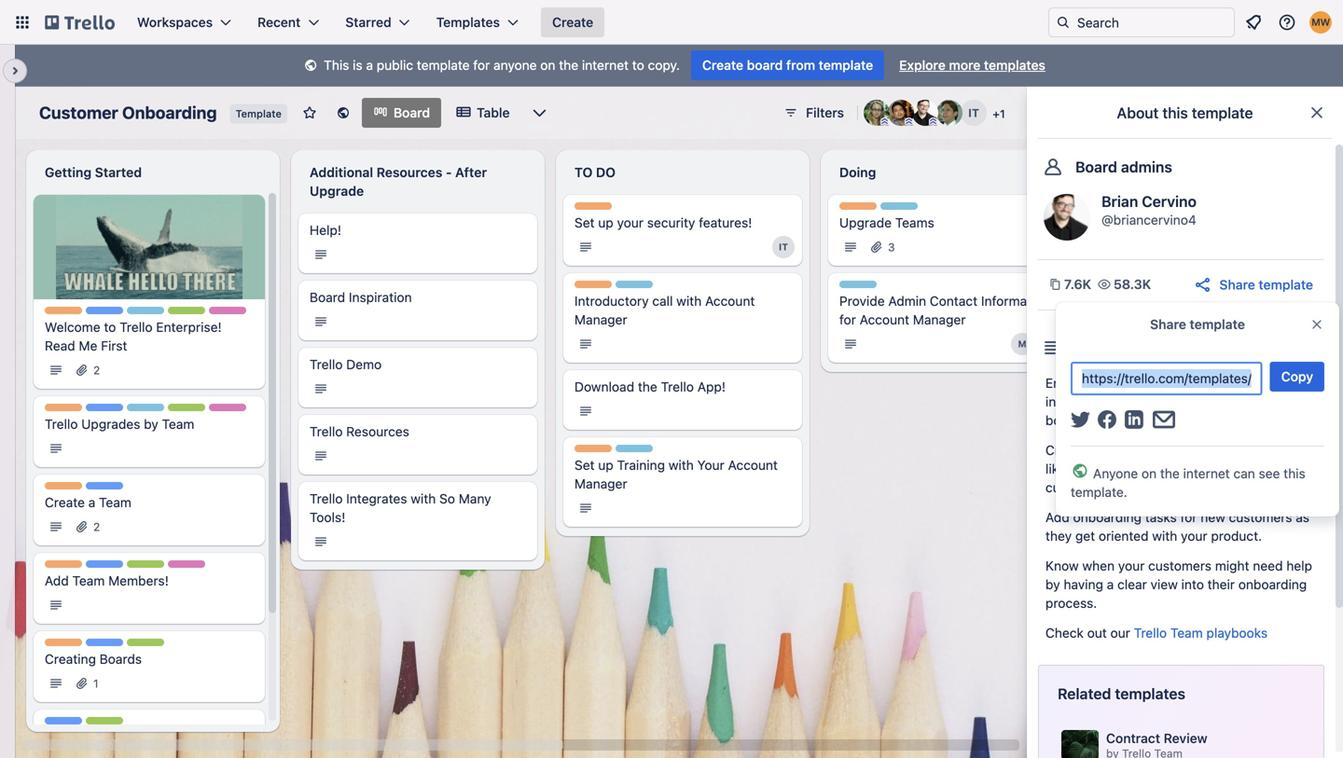 Task type: locate. For each thing, give the bounding box(es) containing it.
account down provide
[[860, 312, 910, 328]]

color: orange, title: "internal admin" element
[[575, 202, 612, 210], [840, 202, 877, 210], [575, 281, 612, 288], [45, 307, 82, 314], [45, 404, 82, 411], [575, 445, 612, 453], [45, 482, 82, 490], [45, 561, 82, 568], [45, 639, 82, 647]]

brian cervino (briancervino4) image
[[913, 100, 939, 126], [1044, 194, 1091, 241]]

1 horizontal spatial add
[[1046, 510, 1070, 525]]

to inside welcome to trello enterprise! read me first
[[104, 320, 116, 335]]

they
[[1046, 529, 1072, 544]]

1 horizontal spatial new
[[1201, 510, 1226, 525]]

color: blue, title: "resource" element down first
[[86, 404, 136, 418]]

Getting Started text field
[[34, 158, 272, 188]]

demo
[[346, 357, 382, 372]]

share template down share template button
[[1151, 317, 1246, 332]]

set inside the set up training with your account manager
[[575, 458, 595, 473]]

board
[[394, 105, 430, 120], [1076, 158, 1118, 176], [310, 290, 345, 305]]

with down tasks at the bottom right of page
[[1153, 529, 1178, 544]]

color: blue, title: "resource" element down 'create a team'
[[86, 561, 136, 575]]

+ 1
[[993, 107, 1006, 120]]

this member is an admin of this workspace. image for amy freiderson (amyfreiderson) image
[[881, 118, 889, 126]]

1 horizontal spatial your
[[1119, 558, 1145, 574]]

0 vertical spatial it support
[[209, 308, 266, 321]]

up for training
[[598, 458, 614, 473]]

this
[[1163, 104, 1189, 122], [1284, 466, 1306, 481]]

1
[[1000, 107, 1006, 120], [93, 677, 99, 690]]

resource for trello
[[86, 308, 136, 321]]

0 vertical spatial share template
[[1220, 277, 1314, 293]]

0 horizontal spatial for
[[473, 57, 490, 73]]

2 vertical spatial onboarding
[[1239, 577, 1308, 593]]

started
[[95, 165, 142, 180]]

1 vertical spatial account
[[860, 312, 910, 328]]

your for security
[[617, 215, 644, 230]]

account right call
[[705, 293, 755, 309]]

0 vertical spatial customers
[[1121, 394, 1185, 410]]

add up creating
[[45, 573, 69, 589]]

0 horizontal spatial 1
[[93, 677, 99, 690]]

1 horizontal spatial on
[[1142, 466, 1157, 481]]

create up like
[[1046, 443, 1086, 458]]

1 vertical spatial board
[[1076, 158, 1118, 176]]

onboarding down need
[[1239, 577, 1308, 593]]

add for add onboarding tasks for new customers as they get oriented with your product.
[[1046, 510, 1070, 525]]

with left your
[[669, 458, 694, 473]]

features!
[[699, 215, 752, 230]]

upgrade up "3"
[[840, 215, 892, 230]]

0 vertical spatial add
[[1046, 510, 1070, 525]]

brian cervino (briancervino4) image down "explore"
[[913, 100, 939, 126]]

0 horizontal spatial by
[[144, 417, 158, 432]]

the down share
[[1161, 466, 1180, 481]]

resource down creating
[[45, 718, 95, 732]]

resource up first
[[86, 308, 136, 321]]

by right upgrades
[[144, 417, 158, 432]]

starred
[[346, 14, 392, 30]]

by up resources
[[1282, 376, 1297, 391]]

up inside the set up training with your account manager
[[598, 458, 614, 473]]

1 vertical spatial resources
[[346, 424, 409, 439]]

0 vertical spatial your
[[617, 215, 644, 230]]

help! link
[[310, 221, 526, 240]]

to left shared
[[1188, 394, 1200, 410]]

1 vertical spatial this
[[1284, 466, 1306, 481]]

template up close popover image
[[1259, 277, 1314, 293]]

2 down me
[[93, 364, 100, 377]]

0 vertical spatial up
[[598, 215, 614, 230]]

board link
[[362, 98, 441, 128]]

back to home image
[[45, 7, 115, 37]]

from
[[787, 57, 816, 73]]

team inside the create a team link
[[99, 495, 131, 510]]

your up clear
[[1119, 558, 1145, 574]]

0 vertical spatial templates
[[984, 57, 1046, 73]]

into
[[1182, 577, 1205, 593]]

users
[[195, 308, 226, 321], [195, 405, 226, 418], [154, 562, 185, 575], [154, 640, 185, 653], [113, 718, 144, 732]]

color: orange, title: "internal admin" element up introductory
[[575, 281, 612, 288]]

account inside provide admin contact information for account manager
[[860, 312, 910, 328]]

0 horizontal spatial board
[[310, 290, 345, 305]]

0 vertical spatial internet
[[582, 57, 629, 73]]

cards
[[1090, 443, 1123, 458]]

0 horizontal spatial customer
[[1046, 480, 1103, 495]]

1 down creating boards
[[93, 677, 99, 690]]

0 horizontal spatial upgrade
[[310, 183, 364, 199]]

seamless
[[1090, 376, 1146, 391]]

introductory
[[575, 293, 649, 309]]

for right tasks at the bottom right of page
[[1181, 510, 1198, 525]]

customers up into
[[1149, 558, 1212, 574]]

2 vertical spatial board
[[310, 290, 345, 305]]

manager down training
[[575, 476, 628, 492]]

1 horizontal spatial brian cervino (briancervino4) image
[[1044, 194, 1091, 241]]

1 vertical spatial share
[[1151, 317, 1187, 332]]

to left share
[[1127, 443, 1139, 458]]

to inside 'create cards to share important resources like knowledge centers, guides, and customer service contact information.'
[[1127, 443, 1139, 458]]

with inside the introductory call with account manager
[[677, 293, 702, 309]]

create for create board from template
[[703, 57, 744, 73]]

trello inside welcome to trello enterprise! read me first
[[120, 320, 153, 335]]

set down to
[[575, 215, 595, 230]]

a left clear
[[1107, 577, 1114, 593]]

app!
[[698, 379, 726, 395]]

2 vertical spatial it support
[[168, 562, 225, 575]]

color: orange, title: "internal admin" element for set up training with your account manager
[[575, 445, 612, 453]]

team right upgrades
[[162, 417, 194, 432]]

1 vertical spatial new
[[1201, 510, 1226, 525]]

share
[[1142, 443, 1176, 458]]

template
[[236, 108, 282, 120]]

manager
[[575, 312, 628, 328], [913, 312, 966, 328], [575, 476, 628, 492]]

team inside trello upgrades by team link
[[162, 417, 194, 432]]

onboarding
[[1210, 376, 1278, 391], [1074, 510, 1142, 525], [1239, 577, 1308, 593]]

workspaces
[[137, 14, 213, 30]]

2 vertical spatial your
[[1119, 558, 1145, 574]]

1 horizontal spatial it button
[[961, 100, 987, 126]]

me
[[79, 338, 97, 354]]

1 right it tech (ittech7) image
[[1000, 107, 1006, 120]]

templates up contract review at bottom right
[[1115, 685, 1186, 703]]

0 horizontal spatial share
[[1151, 317, 1187, 332]]

manager inside the set up training with your account manager
[[575, 476, 628, 492]]

related templates
[[1058, 685, 1186, 703]]

trello up first
[[120, 320, 153, 335]]

account for set up training with your account manager
[[728, 458, 778, 473]]

0 horizontal spatial this member is an admin of this workspace. image
[[881, 118, 889, 126]]

out
[[1088, 626, 1107, 641]]

0 horizontal spatial new
[[1093, 394, 1118, 410]]

color: blue, title: "resource" element
[[86, 307, 136, 321], [86, 404, 136, 418], [86, 482, 136, 496], [86, 561, 136, 575], [86, 639, 136, 653], [45, 718, 95, 732]]

this right about
[[1163, 104, 1189, 122]]

None field
[[1071, 362, 1263, 396]]

1 vertical spatial upgrade
[[840, 215, 892, 230]]

1 horizontal spatial for
[[840, 312, 857, 328]]

color: orange, title: "internal admin" element up add team members!
[[45, 561, 82, 568]]

this member is an admin of this workspace. image for andre gorte (andregorte) icon
[[905, 118, 914, 126]]

1 vertical spatial set
[[575, 458, 595, 473]]

color: orange, title: "internal admin" element for welcome to trello enterprise! read me first
[[45, 307, 82, 314]]

color: orange, title: "internal admin" element for trello upgrades by team
[[45, 404, 82, 411]]

add up they
[[1046, 510, 1070, 525]]

1 vertical spatial 2
[[93, 521, 100, 534]]

template down share template button
[[1190, 317, 1246, 332]]

color: sky, title: "account manager" element up provide
[[840, 281, 877, 288]]

manager down introductory
[[575, 312, 628, 328]]

color: pink, title: "it support" element
[[209, 307, 266, 321], [209, 404, 266, 418], [168, 561, 225, 575]]

onboarding up oriented
[[1074, 510, 1142, 525]]

Search field
[[1071, 8, 1234, 36]]

on inside anyone on the internet can see this template.
[[1142, 466, 1157, 481]]

bill lumbergh (billlumbergh2) image
[[937, 100, 963, 126]]

on down share
[[1142, 466, 1157, 481]]

your left the product.
[[1181, 529, 1208, 544]]

color: orange, title: "internal admin" element for introductory call with account manager
[[575, 281, 612, 288]]

1 this member is an admin of this workspace. image from the left
[[881, 118, 889, 126]]

onboarding up shared
[[1210, 376, 1278, 391]]

1 horizontal spatial this
[[1284, 466, 1306, 481]]

manager inside provide admin contact information for account manager
[[913, 312, 966, 328]]

resources left -
[[377, 165, 443, 180]]

2 2 from the top
[[93, 521, 100, 534]]

the down create button
[[559, 57, 579, 73]]

0 vertical spatial account
[[705, 293, 755, 309]]

amy freiderson (amyfreiderson) image
[[864, 100, 890, 126]]

board down public
[[394, 105, 430, 120]]

after
[[455, 165, 487, 180]]

m button
[[1011, 333, 1034, 356]]

download the trello app!
[[575, 379, 726, 395]]

color: orange, title: "internal admin" element down download
[[575, 445, 612, 453]]

0 horizontal spatial it button
[[773, 236, 795, 258]]

1 vertical spatial by
[[144, 417, 158, 432]]

1 horizontal spatial internet
[[1184, 466, 1230, 481]]

tasks
[[1146, 510, 1177, 525]]

1 vertical spatial customer
[[1046, 480, 1103, 495]]

color: sky, title: "account manager" element up upgrade teams
[[881, 202, 918, 210]]

it for color: pink, title: "it support" "element" corresponding to team
[[209, 405, 219, 418]]

provide
[[840, 293, 885, 309]]

2 vertical spatial support
[[181, 562, 225, 575]]

on
[[541, 57, 556, 73], [1142, 466, 1157, 481]]

0 vertical spatial customer
[[1150, 376, 1206, 391]]

color: pink, title: "it support" element for enterprise!
[[209, 307, 266, 321]]

with right call
[[677, 293, 702, 309]]

1 vertical spatial internet
[[1184, 466, 1230, 481]]

product.
[[1212, 529, 1263, 544]]

1 vertical spatial onboarding
[[1074, 510, 1142, 525]]

enterprise!
[[156, 320, 222, 335]]

internet down important
[[1184, 466, 1230, 481]]

resource for members!
[[86, 562, 136, 575]]

inspiration
[[349, 290, 412, 305]]

new up share on facebook icon
[[1093, 394, 1118, 410]]

team left members!
[[72, 573, 105, 589]]

welcome to trello enterprise! read me first
[[45, 320, 222, 354]]

1 set from the top
[[575, 215, 595, 230]]

1 vertical spatial up
[[598, 458, 614, 473]]

-
[[446, 165, 452, 180]]

2 down 'create a team'
[[93, 521, 100, 534]]

2 vertical spatial customers
[[1149, 558, 1212, 574]]

members!
[[108, 573, 169, 589]]

0 vertical spatial brian cervino (briancervino4) image
[[913, 100, 939, 126]]

share template up close popover image
[[1220, 277, 1314, 293]]

cervino
[[1142, 193, 1197, 210]]

do
[[596, 165, 616, 180]]

resource down 'create a team'
[[86, 562, 136, 575]]

account inside the set up training with your account manager
[[728, 458, 778, 473]]

1 horizontal spatial by
[[1046, 577, 1061, 593]]

0 vertical spatial upgrade
[[310, 183, 364, 199]]

with inside trello integrates with so many tools!
[[411, 491, 436, 507]]

switch to… image
[[13, 13, 32, 32]]

customers inside enable seamless customer onboarding by inviting new customers to a shared trello board.
[[1121, 394, 1185, 410]]

important
[[1179, 443, 1237, 458]]

board for board inspiration
[[310, 290, 345, 305]]

0 vertical spatial on
[[541, 57, 556, 73]]

your for customers
[[1119, 558, 1145, 574]]

team down trello upgrades by team
[[99, 495, 131, 510]]

anyone
[[1094, 466, 1139, 481]]

add inside 'add onboarding tasks for new customers as they get oriented with your product.'
[[1046, 510, 1070, 525]]

1 up from the top
[[598, 215, 614, 230]]

customer
[[1150, 376, 1206, 391], [1046, 480, 1103, 495]]

trello integrates with so many tools!
[[310, 491, 491, 525]]

resource
[[86, 308, 136, 321], [86, 405, 136, 418], [86, 483, 136, 496], [86, 562, 136, 575], [86, 640, 136, 653], [45, 718, 95, 732]]

your inside set up your security features! link
[[617, 215, 644, 230]]

check out our trello team playbooks
[[1046, 626, 1268, 641]]

for inside provide admin contact information for account manager
[[840, 312, 857, 328]]

trello
[[120, 320, 153, 335], [310, 357, 343, 372], [661, 379, 694, 395], [1259, 394, 1292, 410], [45, 417, 78, 432], [310, 424, 343, 439], [310, 491, 343, 507], [1134, 626, 1167, 641]]

board inspiration link
[[310, 288, 526, 307]]

1 2 from the top
[[93, 364, 100, 377]]

color: orange, title: "internal admin" element up upgrade teams
[[840, 202, 877, 210]]

2 horizontal spatial the
[[1161, 466, 1180, 481]]

0 vertical spatial new
[[1093, 394, 1118, 410]]

customers up email image
[[1121, 394, 1185, 410]]

0 vertical spatial set
[[575, 215, 595, 230]]

2 horizontal spatial by
[[1282, 376, 1297, 391]]

2 vertical spatial for
[[1181, 510, 1198, 525]]

for down provide
[[840, 312, 857, 328]]

create inside 'create cards to share important resources like knowledge centers, guides, and customer service contact information.'
[[1046, 443, 1086, 458]]

1 vertical spatial support
[[222, 405, 266, 418]]

support for welcome to trello enterprise! read me first
[[222, 308, 266, 321]]

0 horizontal spatial this
[[1163, 104, 1189, 122]]

color: blue, title: "resource" element up first
[[86, 307, 136, 321]]

sm image
[[301, 57, 320, 76]]

integrates
[[346, 491, 407, 507]]

1 vertical spatial color: pink, title: "it support" element
[[209, 404, 266, 418]]

0 vertical spatial it button
[[961, 100, 987, 126]]

create up add team members!
[[45, 495, 85, 510]]

by down know
[[1046, 577, 1061, 593]]

color: orange, title: "internal admin" element up upgrades
[[45, 404, 82, 411]]

creating boards
[[45, 652, 142, 667]]

check
[[1046, 626, 1084, 641]]

1 vertical spatial it support
[[209, 405, 266, 418]]

resources
[[1241, 443, 1301, 458]]

teams
[[896, 215, 935, 230]]

templates right more
[[984, 57, 1046, 73]]

need
[[1253, 558, 1283, 574]]

color: orange, title: "internal admin" element up 'create a team'
[[45, 482, 82, 490]]

team
[[162, 417, 194, 432], [99, 495, 131, 510], [72, 573, 105, 589], [1171, 626, 1203, 641]]

create board from template
[[703, 57, 874, 73]]

1 vertical spatial customers
[[1229, 510, 1293, 525]]

Additional Resources - After Upgrade text field
[[299, 158, 537, 206]]

internet down create button
[[582, 57, 629, 73]]

1 horizontal spatial customer
[[1150, 376, 1206, 391]]

contact
[[930, 293, 978, 309]]

close popover image
[[1310, 317, 1325, 332]]

2 set from the top
[[575, 458, 595, 473]]

on right anyone
[[541, 57, 556, 73]]

0 vertical spatial resources
[[377, 165, 443, 180]]

0 vertical spatial share
[[1220, 277, 1256, 293]]

create inside button
[[552, 14, 594, 30]]

1 vertical spatial on
[[1142, 466, 1157, 481]]

0 vertical spatial board
[[394, 105, 430, 120]]

color: sky, title: "account manager" element up trello upgrades by team link at the left bottom of the page
[[127, 404, 164, 411]]

2 this member is an admin of this workspace. image from the left
[[905, 118, 914, 126]]

customer down like
[[1046, 480, 1103, 495]]

with
[[677, 293, 702, 309], [669, 458, 694, 473], [411, 491, 436, 507], [1153, 529, 1178, 544]]

a inside know when your customers might need help by having a clear view into their onboarding process.
[[1107, 577, 1114, 593]]

color: sky, title: "account manager" element
[[881, 202, 918, 210], [616, 281, 653, 288], [840, 281, 877, 288], [127, 307, 164, 314], [127, 404, 164, 411], [616, 445, 653, 453]]

resource down first
[[86, 405, 136, 418]]

0 horizontal spatial your
[[617, 215, 644, 230]]

a left shared
[[1204, 394, 1211, 410]]

trello inside trello integrates with so many tools!
[[310, 491, 343, 507]]

0 vertical spatial by
[[1282, 376, 1297, 391]]

this member is an admin of this board. image
[[929, 118, 938, 126]]

1 vertical spatial your
[[1181, 529, 1208, 544]]

upgrade teams
[[840, 215, 935, 230]]

this is a public template for anyone on the internet to copy.
[[324, 57, 680, 73]]

it
[[969, 106, 980, 119], [779, 242, 788, 252], [209, 308, 219, 321], [209, 405, 219, 418], [168, 562, 178, 575]]

up left training
[[598, 458, 614, 473]]

1 vertical spatial add
[[45, 573, 69, 589]]

2 horizontal spatial for
[[1181, 510, 1198, 525]]

our
[[1111, 626, 1131, 641]]

it inside image
[[969, 106, 980, 119]]

0 horizontal spatial on
[[541, 57, 556, 73]]

new up the product.
[[1201, 510, 1226, 525]]

upgrade down additional
[[310, 183, 364, 199]]

this member is an admin of this workspace. image
[[881, 118, 889, 126], [905, 118, 914, 126]]

customers up the product.
[[1229, 510, 1293, 525]]

manager down contact
[[913, 312, 966, 328]]

brian cervino (briancervino4) image left the 'brian'
[[1044, 194, 1091, 241]]

it inside icon
[[779, 242, 788, 252]]

1 horizontal spatial share
[[1220, 277, 1256, 293]]

2 horizontal spatial board
[[1076, 158, 1118, 176]]

2 up from the top
[[598, 458, 614, 473]]

about this template
[[1117, 104, 1254, 122]]

like
[[1046, 461, 1066, 477]]

2 vertical spatial the
[[1161, 466, 1180, 481]]

when
[[1083, 558, 1115, 574]]

resource down upgrades
[[86, 483, 136, 496]]

shared
[[1214, 394, 1255, 410]]

templates inside "link"
[[984, 57, 1046, 73]]

color: blue, title: "resource" element for by
[[86, 404, 136, 418]]

1 horizontal spatial this member is an admin of this workspace. image
[[905, 118, 914, 126]]

0 horizontal spatial templates
[[984, 57, 1046, 73]]

color: orange, title: "internal admin" element for creating boards
[[45, 639, 82, 647]]

by
[[1282, 376, 1297, 391], [144, 417, 158, 432], [1046, 577, 1061, 593]]

0 vertical spatial color: pink, title: "it support" element
[[209, 307, 266, 321]]

set left training
[[575, 458, 595, 473]]

star or unstar board image
[[302, 105, 317, 120]]

1 horizontal spatial the
[[638, 379, 658, 395]]

trello down copy button
[[1259, 394, 1292, 410]]

download the trello app! link
[[575, 378, 791, 397]]

2 vertical spatial by
[[1046, 577, 1061, 593]]

account right your
[[728, 458, 778, 473]]

template inside button
[[1259, 277, 1314, 293]]

0 horizontal spatial add
[[45, 573, 69, 589]]

additional resources - after upgrade
[[310, 165, 487, 199]]

onboarding inside know when your customers might need help by having a clear view into their onboarding process.
[[1239, 577, 1308, 593]]

new inside enable seamless customer onboarding by inviting new customers to a shared trello board.
[[1093, 394, 1118, 410]]

board for board admins
[[1076, 158, 1118, 176]]

0 horizontal spatial internet
[[582, 57, 629, 73]]

trello down trello demo
[[310, 424, 343, 439]]

1 horizontal spatial board
[[394, 105, 430, 120]]

2 vertical spatial account
[[728, 458, 778, 473]]

trello left app!
[[661, 379, 694, 395]]

share template button
[[1194, 275, 1314, 295]]

help
[[1287, 558, 1313, 574]]

to
[[575, 165, 593, 180]]

is
[[353, 57, 363, 73]]

share template inside button
[[1220, 277, 1314, 293]]

having
[[1064, 577, 1104, 593]]

board left the inspiration
[[310, 290, 345, 305]]

1 vertical spatial 1
[[93, 677, 99, 690]]

it tech (ittech7) image
[[961, 100, 987, 126]]

the right download
[[638, 379, 658, 395]]

color: lime, title: "new users" element
[[168, 307, 226, 321], [168, 404, 226, 418], [127, 561, 185, 575], [127, 639, 185, 653], [86, 718, 144, 732]]

trello up tools!
[[310, 491, 343, 507]]

to up first
[[104, 320, 116, 335]]

your inside know when your customers might need help by having a clear view into their onboarding process.
[[1119, 558, 1145, 574]]

color: orange, title: "internal admin" element for create a team
[[45, 482, 82, 490]]

customers
[[1121, 394, 1185, 410], [1229, 510, 1293, 525], [1149, 558, 1212, 574]]

set for set up your security features!
[[575, 215, 595, 230]]

explore
[[900, 57, 946, 73]]

a inside enable seamless customer onboarding by inviting new customers to a shared trello board.
[[1204, 394, 1211, 410]]

share template
[[1220, 277, 1314, 293], [1151, 317, 1246, 332]]

create button
[[541, 7, 605, 37]]

resources inside additional resources - after upgrade
[[377, 165, 443, 180]]

templates
[[984, 57, 1046, 73], [1115, 685, 1186, 703]]

recent
[[258, 14, 301, 30]]

for left anyone
[[473, 57, 490, 73]]

resources for additional
[[377, 165, 443, 180]]



Task type: describe. For each thing, give the bounding box(es) containing it.
internet inside anyone on the internet can see this template.
[[1184, 466, 1230, 481]]

customer
[[39, 103, 118, 123]]

color: sky, title: "account manager" element up introductory
[[616, 281, 653, 288]]

2 for a
[[93, 521, 100, 534]]

color: sky, title: "account manager" element up welcome to trello enterprise! read me first link
[[127, 307, 164, 314]]

color: blue, title: "resource" element for trello
[[86, 307, 136, 321]]

the inside anyone on the internet can see this template.
[[1161, 466, 1180, 481]]

0 vertical spatial this
[[1163, 104, 1189, 122]]

provide admin contact information for account manager
[[840, 293, 1050, 328]]

to do
[[575, 165, 616, 180]]

clear
[[1118, 577, 1148, 593]]

process.
[[1046, 596, 1098, 611]]

resource for by
[[86, 405, 136, 418]]

1 vertical spatial share template
[[1151, 317, 1246, 332]]

manager inside the introductory call with account manager
[[575, 312, 628, 328]]

create a team link
[[45, 494, 254, 512]]

board.
[[1046, 413, 1085, 428]]

0 horizontal spatial the
[[559, 57, 579, 73]]

set up training with your account manager
[[575, 458, 778, 492]]

customers inside know when your customers might need help by having a clear view into their onboarding process.
[[1149, 558, 1212, 574]]

color: sky, title: "account manager" element up training
[[616, 445, 653, 453]]

your inside 'add onboarding tasks for new customers as they get oriented with your product.'
[[1181, 529, 1208, 544]]

many
[[459, 491, 491, 507]]

contract
[[1107, 731, 1161, 746]]

public
[[377, 57, 413, 73]]

information
[[982, 293, 1050, 309]]

1 vertical spatial the
[[638, 379, 658, 395]]

onboarding inside enable seamless customer onboarding by inviting new customers to a shared trello board.
[[1210, 376, 1278, 391]]

template right 'from'
[[819, 57, 874, 73]]

resource for team
[[86, 483, 136, 496]]

and
[[1239, 461, 1261, 477]]

trello resources
[[310, 424, 409, 439]]

trello left upgrades
[[45, 417, 78, 432]]

up for your
[[598, 215, 614, 230]]

customer inside 'create cards to share important resources like knowledge centers, guides, and customer service contact information.'
[[1046, 480, 1103, 495]]

it support for welcome to trello enterprise! read me first
[[209, 308, 266, 321]]

resource down add team members!
[[86, 640, 136, 653]]

share inside button
[[1220, 277, 1256, 293]]

template.
[[1071, 485, 1128, 500]]

manager for provide admin contact information for account manager
[[913, 312, 966, 328]]

with inside the set up training with your account manager
[[669, 458, 694, 473]]

team inside add team members! link
[[72, 573, 105, 589]]

0 vertical spatial for
[[473, 57, 490, 73]]

1 horizontal spatial 1
[[1000, 107, 1006, 120]]

it for bottom color: pink, title: "it support" "element"
[[168, 562, 178, 575]]

centers,
[[1139, 461, 1187, 477]]

trello inside enable seamless customer onboarding by inviting new customers to a shared trello board.
[[1259, 394, 1292, 410]]

know
[[1046, 558, 1079, 574]]

brian cervino @briancervino4
[[1102, 193, 1197, 228]]

search image
[[1056, 15, 1071, 30]]

color: blue, title: "resource" element for members!
[[86, 561, 136, 575]]

add team members! link
[[45, 572, 254, 591]]

introductory call with account manager link
[[575, 292, 791, 329]]

account for provide admin contact information for account manager
[[860, 312, 910, 328]]

by inside enable seamless customer onboarding by inviting new customers to a shared trello board.
[[1282, 376, 1297, 391]]

Doing text field
[[829, 158, 1067, 188]]

might
[[1216, 558, 1250, 574]]

add for add team members!
[[45, 573, 69, 589]]

by inside trello upgrades by team link
[[144, 417, 158, 432]]

share on linkedin image
[[1125, 411, 1144, 429]]

it tech (ittech7) image
[[773, 236, 795, 258]]

about
[[1117, 104, 1159, 122]]

creating
[[45, 652, 96, 667]]

primary element
[[0, 0, 1344, 45]]

view
[[1151, 577, 1178, 593]]

1 horizontal spatial templates
[[1115, 685, 1186, 703]]

share on facebook image
[[1097, 411, 1117, 429]]

templates
[[436, 14, 500, 30]]

help!
[[310, 223, 342, 238]]

it support for trello upgrades by team
[[209, 405, 266, 418]]

template right public
[[417, 57, 470, 73]]

enable seamless customer onboarding by inviting new customers to a shared trello board.
[[1046, 376, 1297, 428]]

to inside enable seamless customer onboarding by inviting new customers to a shared trello board.
[[1188, 394, 1200, 410]]

download
[[575, 379, 635, 395]]

color: blue, title: "resource" element down add team members!
[[86, 639, 136, 653]]

color: blue, title: "resource" element down creating
[[45, 718, 95, 732]]

onboarding inside 'add onboarding tasks for new customers as they get oriented with your product.'
[[1074, 510, 1142, 525]]

public image
[[336, 105, 351, 120]]

create for create a team
[[45, 495, 85, 510]]

a right is
[[366, 57, 373, 73]]

guides,
[[1191, 461, 1235, 477]]

share on twitter image
[[1071, 412, 1091, 428]]

getting
[[45, 165, 92, 180]]

recent button
[[246, 7, 331, 37]]

maria williams (mariawilliams94) image
[[1310, 11, 1332, 34]]

trello demo link
[[310, 356, 526, 374]]

anyone
[[494, 57, 537, 73]]

upgrade teams link
[[840, 214, 1056, 232]]

knowledge
[[1070, 461, 1135, 477]]

create for create
[[552, 14, 594, 30]]

board for board
[[394, 105, 430, 120]]

2 for to
[[93, 364, 100, 377]]

with inside 'add onboarding tasks for new customers as they get oriented with your product.'
[[1153, 529, 1178, 544]]

create a team
[[45, 495, 131, 510]]

board inspiration
[[310, 290, 412, 305]]

set for set up training with your account manager
[[575, 458, 595, 473]]

customers inside 'add onboarding tasks for new customers as they get oriented with your product.'
[[1229, 510, 1293, 525]]

template right about
[[1192, 104, 1254, 122]]

create board from template link
[[691, 50, 885, 80]]

a up add team members!
[[88, 495, 95, 510]]

this inside anyone on the internet can see this template.
[[1284, 466, 1306, 481]]

information.
[[1203, 480, 1275, 495]]

color: orange, title: "internal admin" element for upgrade teams
[[840, 202, 877, 210]]

as
[[1296, 510, 1310, 525]]

resources for trello
[[346, 424, 409, 439]]

your
[[698, 458, 725, 473]]

0 notifications image
[[1243, 11, 1265, 34]]

by inside know when your customers might need help by having a clear view into their onboarding process.
[[1046, 577, 1061, 593]]

add team members!
[[45, 573, 169, 589]]

add onboarding tasks for new customers as they get oriented with your product.
[[1046, 510, 1310, 544]]

anyone on the internet can see this template.
[[1071, 466, 1306, 500]]

trello resources link
[[310, 423, 526, 441]]

manager for set up training with your account manager
[[575, 476, 628, 492]]

playbooks
[[1207, 626, 1268, 641]]

2 vertical spatial color: pink, title: "it support" element
[[168, 561, 225, 575]]

copy
[[1282, 369, 1314, 384]]

upgrade inside additional resources - after upgrade
[[310, 183, 364, 199]]

customize views image
[[531, 104, 549, 122]]

to left copy.
[[632, 57, 645, 73]]

contract review
[[1107, 731, 1208, 746]]

open information menu image
[[1278, 13, 1297, 32]]

copy button
[[1271, 362, 1325, 392]]

1 vertical spatial brian cervino (briancervino4) image
[[1044, 194, 1091, 241]]

it for enterprise!'s color: pink, title: "it support" "element"
[[209, 308, 219, 321]]

see
[[1259, 466, 1281, 481]]

0 horizontal spatial brian cervino (briancervino4) image
[[913, 100, 939, 126]]

more
[[949, 57, 981, 73]]

trello integrates with so many tools! link
[[310, 490, 526, 527]]

trello upgrades by team link
[[45, 415, 254, 434]]

brian
[[1102, 193, 1139, 210]]

set up training with your account manager link
[[575, 456, 791, 494]]

set up your security features!
[[575, 215, 752, 230]]

support for trello upgrades by team
[[222, 405, 266, 418]]

contract review link
[[1058, 727, 1305, 759]]

workspaces button
[[126, 7, 243, 37]]

color: orange, title: "internal admin" element down to do
[[575, 202, 612, 210]]

create for create cards to share important resources like knowledge centers, guides, and customer service contact information.
[[1046, 443, 1086, 458]]

1 vertical spatial it button
[[773, 236, 795, 258]]

color: pink, title: "it support" element for team
[[209, 404, 266, 418]]

admin
[[889, 293, 927, 309]]

team down into
[[1171, 626, 1203, 641]]

1 horizontal spatial upgrade
[[840, 215, 892, 230]]

explore more templates link
[[889, 50, 1057, 80]]

explore more templates
[[900, 57, 1046, 73]]

andre gorte (andregorte) image
[[888, 100, 914, 126]]

table
[[477, 105, 510, 120]]

table link
[[445, 98, 521, 128]]

onboarding
[[122, 103, 217, 123]]

color: blue, title: "resource" element for team
[[86, 482, 136, 496]]

trello right our
[[1134, 626, 1167, 641]]

new inside 'add onboarding tasks for new customers as they get oriented with your product.'
[[1201, 510, 1226, 525]]

color: orange, title: "internal admin" element for add team members!
[[45, 561, 82, 568]]

can
[[1234, 466, 1256, 481]]

Board name text field
[[30, 98, 226, 128]]

TO DO text field
[[564, 158, 802, 188]]

customer inside enable seamless customer onboarding by inviting new customers to a shared trello board.
[[1150, 376, 1206, 391]]

account inside the introductory call with account manager
[[705, 293, 755, 309]]

doing
[[840, 165, 877, 180]]

customer onboarding
[[39, 103, 217, 123]]

trello demo
[[310, 357, 382, 372]]

manager (manager194) image
[[1011, 333, 1034, 356]]

for inside 'add onboarding tasks for new customers as they get oriented with your product.'
[[1181, 510, 1198, 525]]

trello left 'demo'
[[310, 357, 343, 372]]

@briancervino4
[[1102, 212, 1197, 228]]

email image
[[1153, 411, 1176, 429]]

so
[[440, 491, 455, 507]]

copy.
[[648, 57, 680, 73]]

board admins
[[1076, 158, 1173, 176]]



Task type: vqa. For each thing, say whether or not it's contained in the screenshot.
BEYOND in the Board name text field
no



